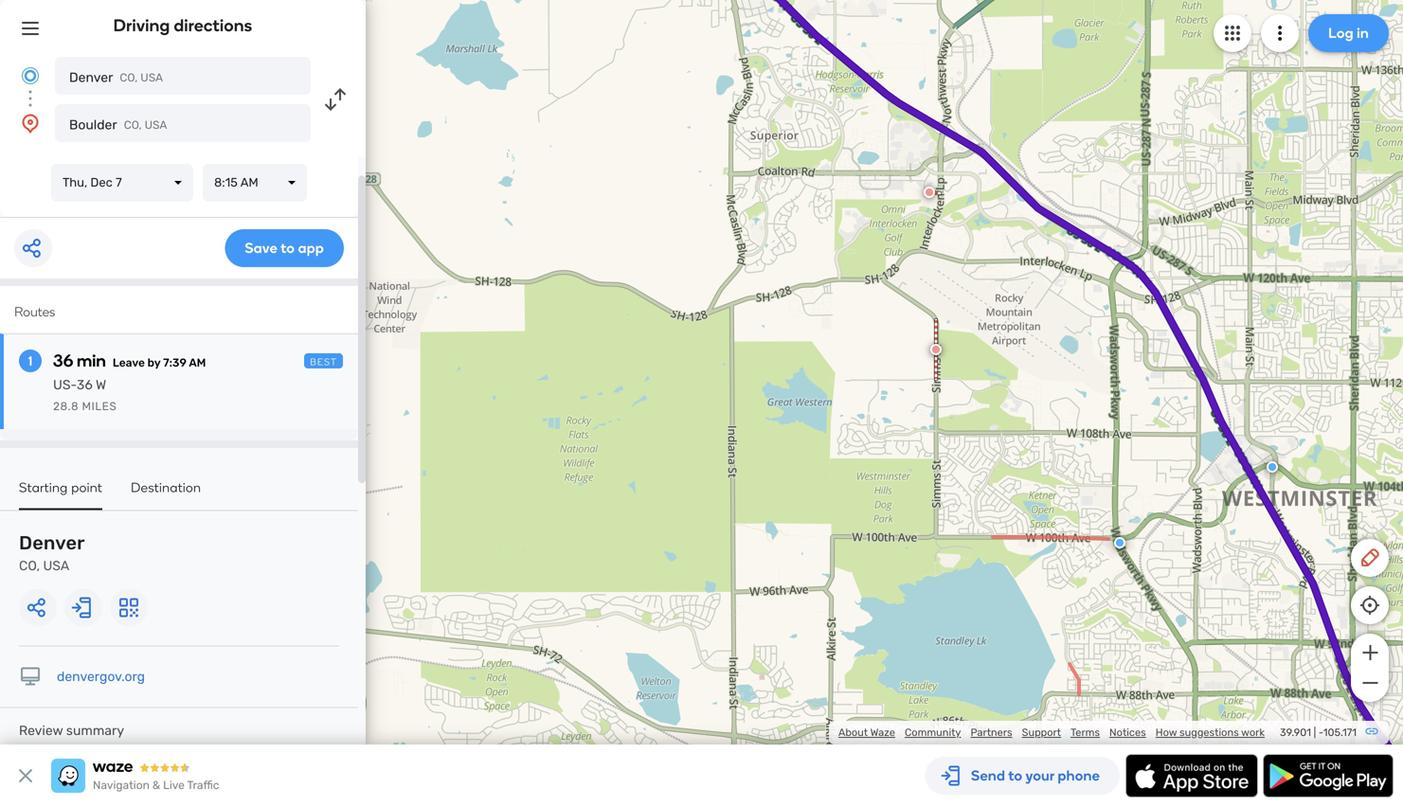 Task type: locate. For each thing, give the bounding box(es) containing it.
x image
[[14, 765, 37, 788]]

7
[[116, 175, 122, 190]]

co, up boulder co, usa
[[120, 71, 138, 84]]

destination button
[[131, 480, 201, 509]]

denver co, usa down starting point button
[[19, 532, 85, 574]]

community link
[[905, 727, 962, 739]]

denvergov.org
[[57, 669, 145, 685]]

0 vertical spatial road closed image
[[924, 187, 936, 198]]

am inside list box
[[240, 175, 259, 190]]

leave
[[113, 356, 145, 370]]

live
[[163, 779, 185, 792]]

summary
[[66, 723, 124, 739]]

1 vertical spatial co,
[[124, 118, 142, 132]]

pencil image
[[1359, 547, 1382, 570]]

0 vertical spatial am
[[240, 175, 259, 190]]

denver up the boulder
[[69, 70, 113, 85]]

us-
[[53, 377, 77, 393]]

am inside 36 min leave by 7:39 am
[[189, 356, 206, 370]]

usa down driving
[[141, 71, 163, 84]]

usa down starting point button
[[43, 558, 69, 574]]

1 vertical spatial 36
[[77, 377, 93, 393]]

36
[[53, 351, 73, 371], [77, 377, 93, 393]]

28.8
[[53, 400, 79, 413]]

am right 8:15
[[240, 175, 259, 190]]

denver down starting point button
[[19, 532, 85, 555]]

terms link
[[1071, 727, 1101, 739]]

community
[[905, 727, 962, 739]]

co, right the boulder
[[124, 118, 142, 132]]

police image
[[1267, 462, 1279, 473]]

boulder
[[69, 117, 117, 133]]

36 left w
[[77, 377, 93, 393]]

about waze link
[[839, 727, 896, 739]]

0 vertical spatial usa
[[141, 71, 163, 84]]

driving
[[113, 15, 170, 36]]

co,
[[120, 71, 138, 84], [124, 118, 142, 132], [19, 558, 40, 574]]

road closed image
[[924, 187, 936, 198], [931, 344, 942, 355]]

work
[[1242, 727, 1265, 739]]

thu, dec 7
[[63, 175, 122, 190]]

8:15 am list box
[[203, 164, 307, 202]]

how suggestions work link
[[1156, 727, 1265, 739]]

about
[[839, 727, 868, 739]]

routes
[[14, 304, 55, 320]]

zoom in image
[[1359, 642, 1382, 664]]

8:15 am
[[214, 175, 259, 190]]

usa
[[141, 71, 163, 84], [145, 118, 167, 132], [43, 558, 69, 574]]

2 vertical spatial co,
[[19, 558, 40, 574]]

about waze community partners support terms notices how suggestions work
[[839, 727, 1265, 739]]

0 vertical spatial denver
[[69, 70, 113, 85]]

denver co, usa up boulder co, usa
[[69, 70, 163, 85]]

7:39
[[163, 356, 187, 370]]

1 vertical spatial usa
[[145, 118, 167, 132]]

0 horizontal spatial am
[[189, 356, 206, 370]]

driving directions
[[113, 15, 253, 36]]

39.901
[[1281, 727, 1312, 739]]

suggestions
[[1180, 727, 1240, 739]]

1 horizontal spatial 36
[[77, 377, 93, 393]]

boulder co, usa
[[69, 117, 167, 133]]

105.171
[[1324, 727, 1357, 739]]

traffic
[[187, 779, 219, 792]]

|
[[1314, 727, 1317, 739]]

1 vertical spatial am
[[189, 356, 206, 370]]

denver co, usa
[[69, 70, 163, 85], [19, 532, 85, 574]]

min
[[77, 351, 106, 371]]

starting
[[19, 480, 68, 496]]

36 up us-
[[53, 351, 73, 371]]

thu, dec 7 list box
[[51, 164, 193, 202]]

co, down starting point button
[[19, 558, 40, 574]]

am
[[240, 175, 259, 190], [189, 356, 206, 370]]

location image
[[19, 112, 42, 135]]

0 horizontal spatial 36
[[53, 351, 73, 371]]

review
[[19, 723, 63, 739]]

directions
[[174, 15, 253, 36]]

computer image
[[19, 666, 42, 689]]

w
[[96, 377, 106, 393]]

police image
[[1115, 537, 1126, 549]]

8:15
[[214, 175, 238, 190]]

2 vertical spatial usa
[[43, 558, 69, 574]]

denver
[[69, 70, 113, 85], [19, 532, 85, 555]]

partners
[[971, 727, 1013, 739]]

point
[[71, 480, 102, 496]]

am right 7:39
[[189, 356, 206, 370]]

by
[[148, 356, 161, 370]]

usa right the boulder
[[145, 118, 167, 132]]

1 horizontal spatial am
[[240, 175, 259, 190]]



Task type: describe. For each thing, give the bounding box(es) containing it.
0 vertical spatial co,
[[120, 71, 138, 84]]

notices link
[[1110, 727, 1147, 739]]

0 vertical spatial denver co, usa
[[69, 70, 163, 85]]

current location image
[[19, 64, 42, 87]]

dec
[[90, 175, 113, 190]]

denvergov.org link
[[57, 669, 145, 685]]

miles
[[82, 400, 117, 413]]

link image
[[1365, 724, 1380, 739]]

1 vertical spatial denver
[[19, 532, 85, 555]]

&
[[152, 779, 160, 792]]

36 inside "us-36 w 28.8 miles"
[[77, 377, 93, 393]]

partners link
[[971, 727, 1013, 739]]

terms
[[1071, 727, 1101, 739]]

zoom out image
[[1359, 672, 1382, 695]]

navigation & live traffic
[[93, 779, 219, 792]]

1 vertical spatial road closed image
[[931, 344, 942, 355]]

-
[[1319, 727, 1324, 739]]

co, inside boulder co, usa
[[124, 118, 142, 132]]

notices
[[1110, 727, 1147, 739]]

us-36 w 28.8 miles
[[53, 377, 117, 413]]

usa inside boulder co, usa
[[145, 118, 167, 132]]

destination
[[131, 480, 201, 496]]

best
[[310, 356, 337, 368]]

39.901 | -105.171
[[1281, 727, 1357, 739]]

starting point
[[19, 480, 102, 496]]

waze
[[871, 727, 896, 739]]

support link
[[1022, 727, 1062, 739]]

how
[[1156, 727, 1178, 739]]

36 min leave by 7:39 am
[[53, 351, 206, 371]]

review summary
[[19, 723, 124, 739]]

starting point button
[[19, 480, 102, 510]]

1
[[28, 353, 32, 369]]

navigation
[[93, 779, 150, 792]]

0 vertical spatial 36
[[53, 351, 73, 371]]

thu,
[[63, 175, 87, 190]]

support
[[1022, 727, 1062, 739]]

4.5
[[243, 738, 324, 801]]

1 vertical spatial denver co, usa
[[19, 532, 85, 574]]



Task type: vqa. For each thing, say whether or not it's contained in the screenshot.
CO, within the Boulder CO, USA
yes



